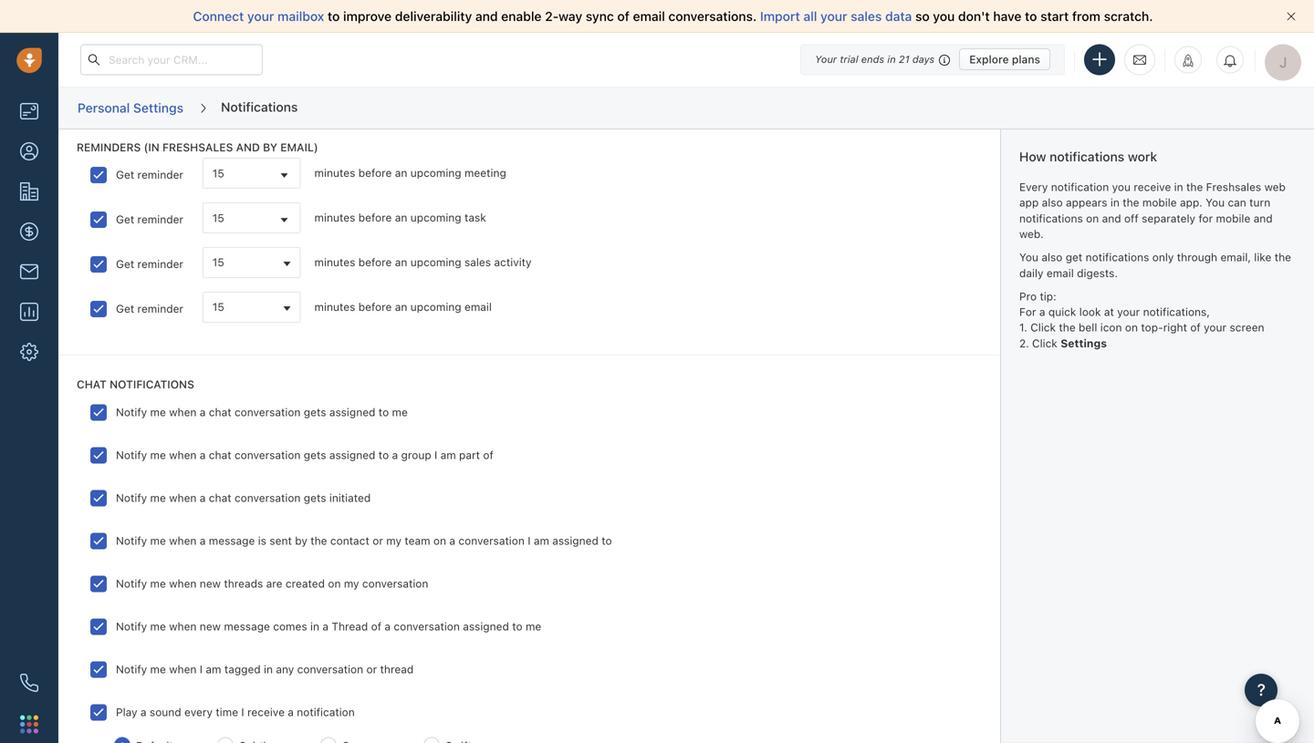 Task type: locate. For each thing, give the bounding box(es) containing it.
1 gets from the top
[[304, 406, 326, 419]]

new for message
[[200, 620, 221, 633]]

an up minutes before an upcoming task
[[395, 167, 407, 179]]

4 reminder from the top
[[137, 303, 183, 315]]

0 horizontal spatial you
[[933, 9, 955, 24]]

notify me when a message is sent by the contact or my team on a conversation i am assigned to
[[116, 535, 612, 547]]

are
[[266, 577, 282, 590]]

look
[[1079, 306, 1101, 319]]

upcoming left meeting
[[410, 167, 461, 179]]

an down minutes before an upcoming sales activity
[[395, 301, 407, 314]]

when for notify me when a chat conversation gets initiated
[[169, 492, 197, 504]]

0 vertical spatial my
[[386, 535, 402, 547]]

1 vertical spatial 15 button
[[202, 292, 301, 323]]

1 when from the top
[[169, 406, 197, 419]]

an down "minutes before an upcoming meeting"
[[395, 211, 407, 224]]

0 vertical spatial settings
[[133, 100, 184, 115]]

email
[[633, 9, 665, 24], [1047, 267, 1074, 280], [465, 301, 492, 314]]

1 15 link from the top
[[203, 159, 300, 188]]

activity
[[494, 256, 532, 269]]

gets left initiated
[[304, 492, 326, 504]]

reminder for minutes before an upcoming email
[[137, 303, 183, 315]]

3 chat from the top
[[209, 492, 231, 504]]

2 also from the top
[[1042, 251, 1063, 264]]

by left email)
[[263, 141, 277, 154]]

1 notify from the top
[[116, 406, 147, 419]]

0 vertical spatial by
[[263, 141, 277, 154]]

you right so
[[933, 9, 955, 24]]

4 when from the top
[[169, 535, 197, 547]]

3 get reminder from the top
[[116, 258, 183, 271]]

conversations.
[[668, 9, 757, 24]]

2 15 button from the top
[[202, 292, 301, 323]]

0 vertical spatial email
[[633, 9, 665, 24]]

gets
[[304, 406, 326, 419], [304, 449, 326, 462], [304, 492, 326, 504]]

on right "icon"
[[1125, 321, 1138, 334]]

2 get from the top
[[116, 213, 134, 226]]

7 when from the top
[[169, 663, 197, 676]]

0 horizontal spatial you
[[1019, 251, 1039, 264]]

0 horizontal spatial freshsales
[[163, 141, 233, 154]]

get reminder for minutes before an upcoming sales activity
[[116, 258, 183, 271]]

ends
[[861, 53, 885, 65]]

click right 2. on the right of page
[[1032, 337, 1058, 350]]

close image
[[1287, 12, 1296, 21]]

separately
[[1142, 212, 1196, 225]]

receive right time
[[247, 706, 285, 719]]

1 vertical spatial email
[[1047, 267, 1074, 280]]

to
[[328, 9, 340, 24], [1025, 9, 1037, 24], [379, 406, 389, 419], [379, 449, 389, 462], [602, 535, 612, 547], [512, 620, 523, 633]]

2-
[[545, 9, 559, 24]]

before
[[358, 167, 392, 179], [358, 211, 392, 224], [358, 256, 392, 269], [358, 301, 392, 314]]

15 link for minutes before an upcoming meeting
[[203, 159, 300, 188]]

1 reminder from the top
[[137, 168, 183, 181]]

0 vertical spatial freshsales
[[163, 141, 233, 154]]

0 vertical spatial also
[[1042, 196, 1063, 209]]

sales left data
[[851, 9, 882, 24]]

before down minutes before an upcoming task
[[358, 256, 392, 269]]

1 chat from the top
[[209, 406, 231, 419]]

1 horizontal spatial freshsales
[[1206, 181, 1261, 194]]

phone element
[[11, 665, 47, 702]]

minutes for before an upcoming sales activity
[[314, 256, 355, 269]]

email right sync
[[633, 9, 665, 24]]

click
[[1031, 321, 1056, 334], [1032, 337, 1058, 350]]

pro
[[1019, 290, 1037, 303]]

0 horizontal spatial settings
[[133, 100, 184, 115]]

digests.
[[1077, 267, 1118, 280]]

1 vertical spatial you
[[1112, 181, 1131, 194]]

new left 'threads'
[[200, 577, 221, 590]]

5 notify from the top
[[116, 577, 147, 590]]

comes
[[273, 620, 307, 633]]

import
[[760, 9, 800, 24]]

15 link for minutes before an upcoming task
[[203, 204, 300, 233]]

minutes before an upcoming email
[[314, 301, 492, 314]]

2 when from the top
[[169, 449, 197, 462]]

chat
[[77, 378, 107, 391]]

upcoming up minutes before an upcoming email
[[410, 256, 461, 269]]

conversation right team
[[459, 535, 525, 547]]

4 get from the top
[[116, 303, 134, 315]]

1 also from the top
[[1042, 196, 1063, 209]]

chat for notify me when a chat conversation gets assigned to me
[[209, 406, 231, 419]]

3 upcoming from the top
[[410, 256, 461, 269]]

upcoming for meeting
[[410, 167, 461, 179]]

4 notify from the top
[[116, 535, 147, 547]]

2 vertical spatial notifications
[[1086, 251, 1149, 264]]

when for notify me when new message comes in a thread of a conversation assigned to me
[[169, 620, 197, 633]]

0 horizontal spatial sales
[[465, 256, 491, 269]]

0 horizontal spatial my
[[344, 577, 359, 590]]

notification down notify me when i am tagged in any conversation or thread
[[297, 706, 355, 719]]

like
[[1254, 251, 1272, 264]]

notify me when new threads are created on my conversation
[[116, 577, 428, 590]]

2 vertical spatial email
[[465, 301, 492, 314]]

notify me when new message comes in a thread of a conversation assigned to me
[[116, 620, 541, 633]]

my left team
[[386, 535, 402, 547]]

1 horizontal spatial by
[[295, 535, 307, 547]]

reminder for minutes before an upcoming meeting
[[137, 168, 183, 181]]

you up for
[[1206, 196, 1225, 209]]

0 horizontal spatial notification
[[297, 706, 355, 719]]

1 vertical spatial settings
[[1061, 337, 1107, 350]]

my down contact
[[344, 577, 359, 590]]

1 vertical spatial also
[[1042, 251, 1063, 264]]

1 horizontal spatial am
[[440, 449, 456, 462]]

the left contact
[[311, 535, 327, 547]]

2 before from the top
[[358, 211, 392, 224]]

0 horizontal spatial by
[[263, 141, 277, 154]]

of right right
[[1190, 321, 1201, 334]]

get reminder for minutes before an upcoming task
[[116, 213, 183, 226]]

turn
[[1250, 196, 1271, 209]]

get for minutes before an upcoming meeting
[[116, 168, 134, 181]]

sent
[[270, 535, 292, 547]]

notify for notify me when new message comes in a thread of a conversation assigned to me
[[116, 620, 147, 633]]

0 vertical spatial you
[[933, 9, 955, 24]]

thread
[[332, 620, 368, 633]]

when for notify me when a chat conversation gets assigned to a group i am part of
[[169, 449, 197, 462]]

me for notify me when i am tagged in any conversation or thread
[[150, 663, 166, 676]]

1 vertical spatial notification
[[297, 706, 355, 719]]

1 vertical spatial my
[[344, 577, 359, 590]]

1 vertical spatial sales
[[465, 256, 491, 269]]

4 upcoming from the top
[[410, 301, 461, 314]]

1 horizontal spatial my
[[386, 535, 402, 547]]

1 horizontal spatial you
[[1112, 181, 1131, 194]]

15 button for minutes before an upcoming email
[[202, 292, 301, 323]]

your
[[815, 53, 837, 65]]

1 horizontal spatial you
[[1206, 196, 1225, 209]]

0 vertical spatial 15 button
[[202, 247, 301, 278]]

3 get from the top
[[116, 258, 134, 271]]

email down get
[[1047, 267, 1074, 280]]

you inside you also get notifications only through email, like the daily email digests.
[[1019, 251, 1039, 264]]

import all your sales data link
[[760, 9, 915, 24]]

notifications up appears
[[1050, 149, 1125, 164]]

before down "minutes before an upcoming meeting"
[[358, 211, 392, 224]]

by right the sent
[[295, 535, 307, 547]]

receive down work
[[1134, 181, 1171, 194]]

3 reminder from the top
[[137, 258, 183, 271]]

on down appears
[[1086, 212, 1099, 225]]

1 upcoming from the top
[[410, 167, 461, 179]]

the down quick
[[1059, 321, 1076, 334]]

get reminder
[[116, 168, 183, 181], [116, 213, 183, 226], [116, 258, 183, 271], [116, 303, 183, 315]]

freshsales right (in
[[163, 141, 233, 154]]

upcoming for sales
[[410, 256, 461, 269]]

0 vertical spatial click
[[1031, 321, 1056, 334]]

notifications up digests.
[[1086, 251, 1149, 264]]

you inside every notification you receive in the freshsales web app also appears in the mobile app. you can turn notifications on and off separately for mobile and web.
[[1112, 181, 1131, 194]]

notifications up the "web."
[[1019, 212, 1083, 225]]

2 notify from the top
[[116, 449, 147, 462]]

an
[[395, 167, 407, 179], [395, 211, 407, 224], [395, 256, 407, 269], [395, 301, 407, 314]]

you up daily
[[1019, 251, 1039, 264]]

mobile up separately
[[1143, 196, 1177, 209]]

can
[[1228, 196, 1247, 209]]

3 an from the top
[[395, 256, 407, 269]]

when for notify me when i am tagged in any conversation or thread
[[169, 663, 197, 676]]

new
[[200, 577, 221, 590], [200, 620, 221, 633]]

1 vertical spatial chat
[[209, 449, 231, 462]]

me for notify me when a chat conversation gets assigned to a group i am part of
[[150, 449, 166, 462]]

receive inside every notification you receive in the freshsales web app also appears in the mobile app. you can turn notifications on and off separately for mobile and web.
[[1134, 181, 1171, 194]]

notification up appears
[[1051, 181, 1109, 194]]

0 vertical spatial notification
[[1051, 181, 1109, 194]]

1 minutes from the top
[[314, 167, 355, 179]]

your
[[247, 9, 274, 24], [821, 9, 847, 24], [1117, 306, 1140, 319], [1204, 321, 1227, 334]]

new up notify me when i am tagged in any conversation or thread
[[200, 620, 221, 633]]

1 horizontal spatial mobile
[[1216, 212, 1251, 225]]

also inside you also get notifications only through email, like the daily email digests.
[[1042, 251, 1063, 264]]

you inside every notification you receive in the freshsales web app also appears in the mobile app. you can turn notifications on and off separately for mobile and web.
[[1206, 196, 1225, 209]]

when for notify me when a chat conversation gets assigned to me
[[169, 406, 197, 419]]

upcoming down minutes before an upcoming sales activity
[[410, 301, 461, 314]]

notify
[[116, 406, 147, 419], [116, 449, 147, 462], [116, 492, 147, 504], [116, 535, 147, 547], [116, 577, 147, 590], [116, 620, 147, 633], [116, 663, 147, 676]]

email down minutes before an upcoming sales activity
[[465, 301, 492, 314]]

in
[[887, 53, 896, 65], [1174, 181, 1183, 194], [1111, 196, 1120, 209], [310, 620, 319, 633], [264, 663, 273, 676]]

1 vertical spatial you
[[1019, 251, 1039, 264]]

notify for notify me when i am tagged in any conversation or thread
[[116, 663, 147, 676]]

your right all at the right of page
[[821, 9, 847, 24]]

upcoming
[[410, 167, 461, 179], [410, 211, 461, 224], [410, 256, 461, 269], [410, 301, 461, 314]]

email inside you also get notifications only through email, like the daily email digests.
[[1047, 267, 1074, 280]]

your right at
[[1117, 306, 1140, 319]]

15 link
[[203, 159, 300, 188], [203, 204, 300, 233]]

gets down notify me when a chat conversation gets assigned to me
[[304, 449, 326, 462]]

3 when from the top
[[169, 492, 197, 504]]

your trial ends in 21 days
[[815, 53, 935, 65]]

1 horizontal spatial notification
[[1051, 181, 1109, 194]]

2 vertical spatial am
[[206, 663, 221, 676]]

1 an from the top
[[395, 167, 407, 179]]

and
[[475, 9, 498, 24], [236, 141, 260, 154], [1102, 212, 1121, 225], [1254, 212, 1273, 225]]

4 15 from the top
[[212, 301, 224, 314]]

3 notify from the top
[[116, 492, 147, 504]]

conversation up "is"
[[234, 492, 301, 504]]

notifications
[[110, 378, 194, 391]]

1 vertical spatial freshsales
[[1206, 181, 1261, 194]]

tagged
[[224, 663, 261, 676]]

1 vertical spatial receive
[[247, 706, 285, 719]]

1 vertical spatial or
[[366, 663, 377, 676]]

0 vertical spatial chat
[[209, 406, 231, 419]]

notification
[[1051, 181, 1109, 194], [297, 706, 355, 719]]

quick
[[1049, 306, 1076, 319]]

of inside "pro tip: for a quick look at your notifications, 1. click the bell icon on top-right of your screen 2. click settings"
[[1190, 321, 1201, 334]]

15
[[212, 167, 224, 180], [212, 212, 224, 225], [212, 256, 224, 269], [212, 301, 224, 314]]

0 vertical spatial mobile
[[1143, 196, 1177, 209]]

i
[[434, 449, 437, 462], [528, 535, 531, 547], [200, 663, 203, 676], [241, 706, 244, 719]]

or right contact
[[373, 535, 383, 547]]

when for notify me when a message is sent by the contact or my team on a conversation i am assigned to
[[169, 535, 197, 547]]

2 chat from the top
[[209, 449, 231, 462]]

on right created
[[328, 577, 341, 590]]

mobile down can
[[1216, 212, 1251, 225]]

minutes before an upcoming task
[[314, 211, 486, 224]]

notify me when i am tagged in any conversation or thread
[[116, 663, 414, 676]]

1 vertical spatial am
[[534, 535, 549, 547]]

conversation up notify me when a chat conversation gets assigned to a group i am part of
[[234, 406, 301, 419]]

conversation
[[234, 406, 301, 419], [234, 449, 301, 462], [234, 492, 301, 504], [459, 535, 525, 547], [362, 577, 428, 590], [394, 620, 460, 633], [297, 663, 363, 676]]

2 vertical spatial gets
[[304, 492, 326, 504]]

gets up notify me when a chat conversation gets assigned to a group i am part of
[[304, 406, 326, 419]]

also left get
[[1042, 251, 1063, 264]]

minutes before an upcoming sales activity
[[314, 256, 532, 269]]

Search your CRM... text field
[[80, 44, 263, 75]]

the up the off
[[1123, 196, 1139, 209]]

2 horizontal spatial email
[[1047, 267, 1074, 280]]

6 notify from the top
[[116, 620, 147, 633]]

1 horizontal spatial sales
[[851, 9, 882, 24]]

1.
[[1019, 321, 1028, 334]]

an for before an upcoming task
[[395, 211, 407, 224]]

0 vertical spatial you
[[1206, 196, 1225, 209]]

and left the off
[[1102, 212, 1121, 225]]

work
[[1128, 149, 1157, 164]]

email,
[[1221, 251, 1251, 264]]

freshsales up can
[[1206, 181, 1261, 194]]

0 vertical spatial receive
[[1134, 181, 1171, 194]]

1 get reminder from the top
[[116, 168, 183, 181]]

at
[[1104, 306, 1114, 319]]

3 before from the top
[[358, 256, 392, 269]]

play
[[116, 706, 137, 719]]

0 vertical spatial gets
[[304, 406, 326, 419]]

get
[[116, 168, 134, 181], [116, 213, 134, 226], [116, 258, 134, 271], [116, 303, 134, 315]]

minutes
[[314, 167, 355, 179], [314, 211, 355, 224], [314, 256, 355, 269], [314, 301, 355, 314]]

settings up (in
[[133, 100, 184, 115]]

freshsales inside every notification you receive in the freshsales web app also appears in the mobile app. you can turn notifications on and off separately for mobile and web.
[[1206, 181, 1261, 194]]

connect
[[193, 9, 244, 24]]

me for notify me when a chat conversation gets assigned to me
[[150, 406, 166, 419]]

reminders (in freshsales and by email)
[[77, 141, 318, 154]]

2 minutes from the top
[[314, 211, 355, 224]]

message left "is"
[[209, 535, 255, 547]]

4 get reminder from the top
[[116, 303, 183, 315]]

7 notify from the top
[[116, 663, 147, 676]]

and left the enable
[[475, 9, 498, 24]]

click right 1.
[[1031, 321, 1056, 334]]

also right app
[[1042, 196, 1063, 209]]

1 get from the top
[[116, 168, 134, 181]]

sales left the activity
[[465, 256, 491, 269]]

my
[[386, 535, 402, 547], [344, 577, 359, 590]]

or
[[373, 535, 383, 547], [366, 663, 377, 676]]

mobile
[[1143, 196, 1177, 209], [1216, 212, 1251, 225]]

message
[[209, 535, 255, 547], [224, 620, 270, 633]]

0 horizontal spatial receive
[[247, 706, 285, 719]]

or left thread
[[366, 663, 377, 676]]

get reminder for minutes before an upcoming meeting
[[116, 168, 183, 181]]

gets for me
[[304, 406, 326, 419]]

of
[[617, 9, 630, 24], [1190, 321, 1201, 334], [483, 449, 494, 462], [371, 620, 382, 633]]

2 get reminder from the top
[[116, 213, 183, 226]]

sales
[[851, 9, 882, 24], [465, 256, 491, 269]]

2 vertical spatial chat
[[209, 492, 231, 504]]

0 vertical spatial new
[[200, 577, 221, 590]]

1 vertical spatial gets
[[304, 449, 326, 462]]

5 when from the top
[[169, 577, 197, 590]]

0 horizontal spatial email
[[465, 301, 492, 314]]

by
[[263, 141, 277, 154], [295, 535, 307, 547]]

before for before an upcoming sales activity
[[358, 256, 392, 269]]

also
[[1042, 196, 1063, 209], [1042, 251, 1063, 264]]

1 vertical spatial 15 link
[[203, 204, 300, 233]]

3 minutes from the top
[[314, 256, 355, 269]]

message down 'threads'
[[224, 620, 270, 633]]

4 before from the top
[[358, 301, 392, 314]]

1 before from the top
[[358, 167, 392, 179]]

get for minutes before an upcoming sales activity
[[116, 258, 134, 271]]

6 when from the top
[[169, 620, 197, 633]]

1 vertical spatial notifications
[[1019, 212, 1083, 225]]

settings down bell
[[1061, 337, 1107, 350]]

2 an from the top
[[395, 211, 407, 224]]

reminder
[[137, 168, 183, 181], [137, 213, 183, 226], [137, 258, 183, 271], [137, 303, 183, 315]]

the right the like
[[1275, 251, 1291, 264]]

1 vertical spatial message
[[224, 620, 270, 633]]

1 horizontal spatial settings
[[1061, 337, 1107, 350]]

get reminder for minutes before an upcoming email
[[116, 303, 183, 315]]

1 new from the top
[[200, 577, 221, 590]]

2 upcoming from the top
[[410, 211, 461, 224]]

2 15 link from the top
[[203, 204, 300, 233]]

notify for notify me when a chat conversation gets assigned to a group i am part of
[[116, 449, 147, 462]]

2 new from the top
[[200, 620, 221, 633]]

1 horizontal spatial receive
[[1134, 181, 1171, 194]]

before down minutes before an upcoming sales activity
[[358, 301, 392, 314]]

an down minutes before an upcoming task
[[395, 256, 407, 269]]

0 vertical spatial message
[[209, 535, 255, 547]]

1 15 button from the top
[[202, 247, 301, 278]]

you up the off
[[1112, 181, 1131, 194]]

2 reminder from the top
[[137, 213, 183, 226]]

icon
[[1100, 321, 1122, 334]]

tip:
[[1040, 290, 1057, 303]]

1 vertical spatial new
[[200, 620, 221, 633]]

me for notify me when a message is sent by the contact or my team on a conversation i am assigned to
[[150, 535, 166, 547]]

1 horizontal spatial email
[[633, 9, 665, 24]]

upcoming left task
[[410, 211, 461, 224]]

0 vertical spatial 15 link
[[203, 159, 300, 188]]

before up minutes before an upcoming task
[[358, 167, 392, 179]]

2 gets from the top
[[304, 449, 326, 462]]



Task type: vqa. For each thing, say whether or not it's contained in the screenshot.
Overview to the right
no



Task type: describe. For each thing, give the bounding box(es) containing it.
start
[[1041, 9, 1069, 24]]

don't
[[958, 9, 990, 24]]

days
[[913, 53, 935, 65]]

through
[[1177, 251, 1218, 264]]

0 horizontal spatial mobile
[[1143, 196, 1177, 209]]

personal
[[78, 100, 130, 115]]

the up app.
[[1186, 181, 1203, 194]]

explore plans link
[[959, 48, 1050, 70]]

initiated
[[329, 492, 371, 504]]

me for notify me when new message comes in a thread of a conversation assigned to me
[[150, 620, 166, 633]]

on right team
[[433, 535, 446, 547]]

all
[[804, 9, 817, 24]]

also inside every notification you receive in the freshsales web app also appears in the mobile app. you can turn notifications on and off separately for mobile and web.
[[1042, 196, 1063, 209]]

notifications inside you also get notifications only through email, like the daily email digests.
[[1086, 251, 1149, 264]]

sound
[[150, 706, 181, 719]]

scratch.
[[1104, 9, 1153, 24]]

reminders
[[77, 141, 141, 154]]

improve
[[343, 9, 392, 24]]

team
[[405, 535, 430, 547]]

plans
[[1012, 53, 1040, 66]]

0 vertical spatial am
[[440, 449, 456, 462]]

an for before an upcoming meeting
[[395, 167, 407, 179]]

web
[[1265, 181, 1286, 194]]

from
[[1072, 9, 1101, 24]]

the inside "pro tip: for a quick look at your notifications, 1. click the bell icon on top-right of your screen 2. click settings"
[[1059, 321, 1076, 334]]

connect your mailbox link
[[193, 9, 328, 24]]

gets for a
[[304, 449, 326, 462]]

2.
[[1019, 337, 1029, 350]]

notify me when a chat conversation gets assigned to a group i am part of
[[116, 449, 494, 462]]

upcoming for task
[[410, 211, 461, 224]]

get for minutes before an upcoming task
[[116, 213, 134, 226]]

of right sync
[[617, 9, 630, 24]]

chat notifications
[[77, 378, 194, 391]]

2 horizontal spatial am
[[534, 535, 549, 547]]

bell
[[1079, 321, 1097, 334]]

so
[[915, 9, 930, 24]]

off
[[1124, 212, 1139, 225]]

explore
[[969, 53, 1009, 66]]

in left '21'
[[887, 53, 896, 65]]

minutes before an upcoming meeting
[[314, 167, 506, 179]]

in up app.
[[1174, 181, 1183, 194]]

1 15 from the top
[[212, 167, 224, 180]]

for
[[1019, 306, 1036, 319]]

way
[[559, 9, 582, 24]]

have
[[993, 9, 1022, 24]]

your left screen
[[1204, 321, 1227, 334]]

reminder for minutes before an upcoming task
[[137, 213, 183, 226]]

before for before an upcoming meeting
[[358, 167, 392, 179]]

notify for notify me when new threads are created on my conversation
[[116, 577, 147, 590]]

right
[[1163, 321, 1187, 334]]

your left mailbox
[[247, 9, 274, 24]]

notify for notify me when a chat conversation gets assigned to me
[[116, 406, 147, 419]]

notify for notify me when a message is sent by the contact or my team on a conversation i am assigned to
[[116, 535, 147, 547]]

deliverability
[[395, 9, 472, 24]]

task
[[465, 211, 486, 224]]

notifications,
[[1143, 306, 1210, 319]]

daily
[[1019, 267, 1044, 280]]

how
[[1019, 149, 1046, 164]]

conversation down team
[[362, 577, 428, 590]]

how notifications work
[[1019, 149, 1157, 164]]

15 button for minutes before an upcoming sales activity
[[202, 247, 301, 278]]

any
[[276, 663, 294, 676]]

trial
[[840, 53, 858, 65]]

message for comes
[[224, 620, 270, 633]]

what's new image
[[1182, 54, 1195, 67]]

web.
[[1019, 228, 1044, 241]]

notification inside every notification you receive in the freshsales web app also appears in the mobile app. you can turn notifications on and off separately for mobile and web.
[[1051, 181, 1109, 194]]

4 an from the top
[[395, 301, 407, 314]]

0 vertical spatial or
[[373, 535, 383, 547]]

of right the part in the left of the page
[[483, 449, 494, 462]]

get for minutes before an upcoming email
[[116, 303, 134, 315]]

get
[[1066, 251, 1083, 264]]

appears
[[1066, 196, 1108, 209]]

0 vertical spatial notifications
[[1050, 149, 1125, 164]]

me for notify me when new threads are created on my conversation
[[150, 577, 166, 590]]

the inside you also get notifications only through email, like the daily email digests.
[[1275, 251, 1291, 264]]

notify me when a chat conversation gets assigned to me
[[116, 406, 408, 419]]

upcoming for email
[[410, 301, 461, 314]]

conversation down notify me when a chat conversation gets assigned to me
[[234, 449, 301, 462]]

every notification you receive in the freshsales web app also appears in the mobile app. you can turn notifications on and off separately for mobile and web.
[[1019, 181, 1286, 241]]

connect your mailbox to improve deliverability and enable 2-way sync of email conversations. import all your sales data so you don't have to start from scratch.
[[193, 9, 1153, 24]]

contact
[[330, 535, 370, 547]]

threads
[[224, 577, 263, 590]]

group
[[401, 449, 431, 462]]

me for notify me when a chat conversation gets initiated
[[150, 492, 166, 504]]

notify me when a chat conversation gets initiated
[[116, 492, 371, 504]]

minutes for before an upcoming meeting
[[314, 167, 355, 179]]

time
[[216, 706, 238, 719]]

personal settings link
[[77, 94, 184, 122]]

is
[[258, 535, 266, 547]]

4 minutes from the top
[[314, 301, 355, 314]]

phone image
[[20, 674, 38, 693]]

message for is
[[209, 535, 255, 547]]

part
[[459, 449, 480, 462]]

top-
[[1141, 321, 1163, 334]]

a inside "pro tip: for a quick look at your notifications, 1. click the bell icon on top-right of your screen 2. click settings"
[[1039, 306, 1045, 319]]

chat for notify me when a chat conversation gets assigned to a group i am part of
[[209, 449, 231, 462]]

of right thread
[[371, 620, 382, 633]]

email image
[[1134, 52, 1146, 67]]

app.
[[1180, 196, 1203, 209]]

2 15 from the top
[[212, 212, 224, 225]]

in right appears
[[1111, 196, 1120, 209]]

on inside every notification you receive in the freshsales web app also appears in the mobile app. you can turn notifications on and off separately for mobile and web.
[[1086, 212, 1099, 225]]

only
[[1152, 251, 1174, 264]]

notifications inside every notification you receive in the freshsales web app also appears in the mobile app. you can turn notifications on and off separately for mobile and web.
[[1019, 212, 1083, 225]]

reminder for minutes before an upcoming sales activity
[[137, 258, 183, 271]]

1 vertical spatial mobile
[[1216, 212, 1251, 225]]

play a sound every time i receive a notification
[[116, 706, 355, 719]]

personal settings
[[78, 100, 184, 115]]

email)
[[280, 141, 318, 154]]

app
[[1019, 196, 1039, 209]]

on inside "pro tip: for a quick look at your notifications, 1. click the bell icon on top-right of your screen 2. click settings"
[[1125, 321, 1138, 334]]

enable
[[501, 9, 542, 24]]

pro tip: for a quick look at your notifications, 1. click the bell icon on top-right of your screen 2. click settings
[[1019, 290, 1265, 350]]

before for before an upcoming task
[[358, 211, 392, 224]]

an for before an upcoming sales activity
[[395, 256, 407, 269]]

new for threads
[[200, 577, 221, 590]]

settings inside "pro tip: for a quick look at your notifications, 1. click the bell icon on top-right of your screen 2. click settings"
[[1061, 337, 1107, 350]]

every
[[1019, 181, 1048, 194]]

every
[[184, 706, 213, 719]]

sync
[[586, 9, 614, 24]]

3 15 from the top
[[212, 256, 224, 269]]

meeting
[[465, 167, 506, 179]]

0 vertical spatial sales
[[851, 9, 882, 24]]

conversation up thread
[[394, 620, 460, 633]]

freshworks switcher image
[[20, 716, 38, 734]]

you also get notifications only through email, like the daily email digests.
[[1019, 251, 1291, 280]]

created
[[286, 577, 325, 590]]

3 gets from the top
[[304, 492, 326, 504]]

notify for notify me when a chat conversation gets initiated
[[116, 492, 147, 504]]

and down turn
[[1254, 212, 1273, 225]]

in left any
[[264, 663, 273, 676]]

1 vertical spatial click
[[1032, 337, 1058, 350]]

thread
[[380, 663, 414, 676]]

1 vertical spatial by
[[295, 535, 307, 547]]

screen
[[1230, 321, 1265, 334]]

when for notify me when new threads are created on my conversation
[[169, 577, 197, 590]]

mailbox
[[278, 9, 324, 24]]

for
[[1199, 212, 1213, 225]]

minutes for before an upcoming task
[[314, 211, 355, 224]]

data
[[885, 9, 912, 24]]

chat for notify me when a chat conversation gets initiated
[[209, 492, 231, 504]]

in right comes
[[310, 620, 319, 633]]

conversation down notify me when new message comes in a thread of a conversation assigned to me
[[297, 663, 363, 676]]

0 horizontal spatial am
[[206, 663, 221, 676]]

(in
[[144, 141, 160, 154]]

and down notifications
[[236, 141, 260, 154]]



